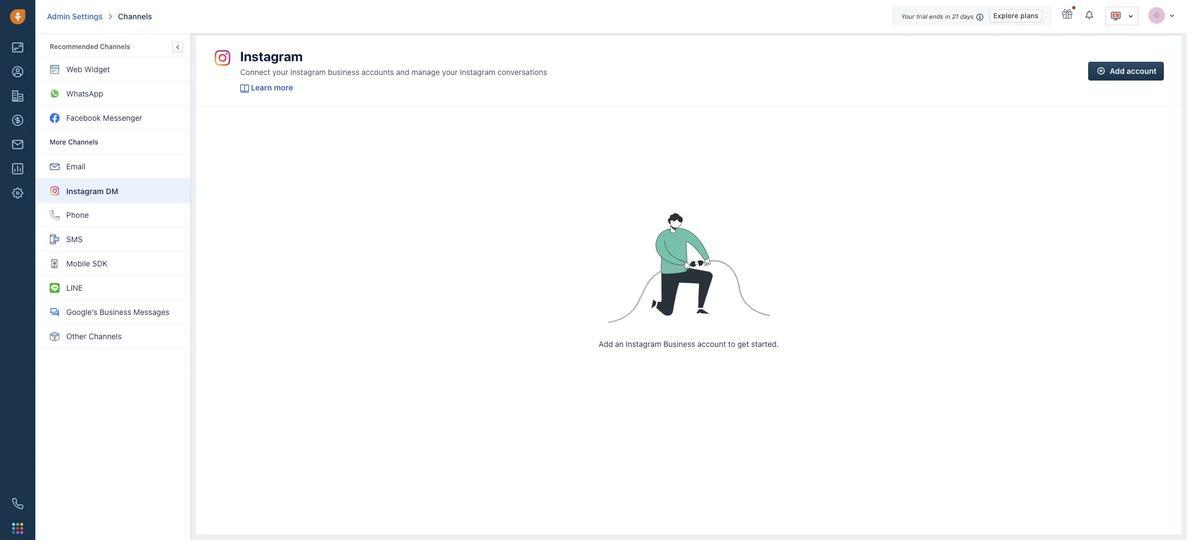 Task type: locate. For each thing, give the bounding box(es) containing it.
1 vertical spatial account
[[697, 340, 726, 349]]

other channels link
[[36, 325, 190, 349]]

0 vertical spatial account
[[1127, 66, 1157, 76]]

learn
[[251, 83, 272, 92]]

whatsapp
[[66, 89, 103, 98]]

freshworks switcher image
[[12, 523, 23, 534]]

more
[[274, 83, 293, 92]]

widget
[[84, 65, 110, 74]]

channels inside other channels link
[[89, 332, 122, 341]]

0 vertical spatial add
[[1110, 66, 1125, 76]]

account
[[1127, 66, 1157, 76], [697, 340, 726, 349]]

business left the to
[[663, 340, 695, 349]]

0 horizontal spatial your
[[272, 68, 288, 77]]

sms icon image
[[214, 49, 231, 67]]

facebook messenger
[[66, 113, 142, 123]]

sdk
[[92, 259, 108, 268]]

1 horizontal spatial account
[[1127, 66, 1157, 76]]

0 horizontal spatial add
[[599, 340, 613, 349]]

0 vertical spatial channels
[[118, 12, 152, 21]]

ic_arrow_down image
[[1128, 12, 1134, 20]]

account left the to
[[697, 340, 726, 349]]

2 your from the left
[[442, 68, 458, 77]]

1 vertical spatial add
[[599, 340, 613, 349]]

instagram
[[240, 49, 303, 64], [290, 68, 326, 77], [460, 68, 495, 77], [66, 186, 104, 196], [626, 340, 661, 349]]

web widget
[[66, 65, 110, 74]]

ic_arrow_down image
[[1169, 12, 1175, 18]]

your right manage
[[442, 68, 458, 77]]

add
[[1110, 66, 1125, 76], [599, 340, 613, 349]]

and
[[396, 68, 410, 77]]

to
[[728, 340, 735, 349]]

2 vertical spatial channels
[[89, 332, 122, 341]]

1 horizontal spatial your
[[442, 68, 458, 77]]

explore plans
[[994, 11, 1039, 20]]

days
[[960, 13, 974, 20]]

line link
[[36, 276, 190, 300]]

account right ic_add_segment icon
[[1127, 66, 1157, 76]]

angle left image
[[176, 43, 179, 51]]

add left an
[[599, 340, 613, 349]]

google's business messages link
[[36, 300, 190, 325]]

get
[[737, 340, 749, 349]]

google's business messages
[[66, 308, 169, 317]]

learn more
[[251, 83, 293, 92]]

messenger
[[103, 113, 142, 123]]

0 horizontal spatial business
[[100, 308, 131, 317]]

channels up web widget link
[[100, 43, 130, 51]]

1 horizontal spatial add
[[1110, 66, 1125, 76]]

sms
[[66, 235, 83, 244]]

your up more
[[272, 68, 288, 77]]

channels
[[118, 12, 152, 21], [100, 43, 130, 51], [89, 332, 122, 341]]

instagram dm
[[66, 186, 118, 196]]

1 vertical spatial channels
[[100, 43, 130, 51]]

add for add an instagram business account to get started.
[[599, 340, 613, 349]]

whatsapp link
[[36, 82, 190, 106]]

phone link
[[36, 203, 190, 227]]

web widget link
[[36, 57, 190, 82]]

explore
[[994, 11, 1019, 20]]

your
[[272, 68, 288, 77], [442, 68, 458, 77]]

admin settings
[[47, 12, 103, 21]]

phone image
[[12, 499, 23, 510]]

1 horizontal spatial business
[[663, 340, 695, 349]]

instagram left the conversations
[[460, 68, 495, 77]]

google's
[[66, 308, 97, 317]]

business down line 'link'
[[100, 308, 131, 317]]

messages
[[133, 308, 169, 317]]

add account
[[1110, 66, 1157, 76]]

facebook messenger link
[[36, 106, 190, 130]]

channels down "google's business messages" 'link'
[[89, 332, 122, 341]]

mobile sdk link
[[36, 252, 190, 276]]

add inside 'add account' button
[[1110, 66, 1125, 76]]

bell regular image
[[1086, 10, 1094, 20]]

recommended channels
[[50, 43, 130, 51]]

admin
[[47, 12, 70, 21]]

business
[[100, 308, 131, 317], [663, 340, 695, 349]]

add right ic_add_segment icon
[[1110, 66, 1125, 76]]

other channels
[[66, 332, 122, 341]]

line
[[66, 283, 83, 293]]

instagram connect your instagram business accounts and manage your instagram conversations
[[240, 49, 547, 77]]

channels right settings
[[118, 12, 152, 21]]

ic_add_segment image
[[1096, 66, 1107, 77]]

instagram right an
[[626, 340, 661, 349]]

channels for recommended channels
[[100, 43, 130, 51]]

0 vertical spatial business
[[100, 308, 131, 317]]

channels for other channels
[[89, 332, 122, 341]]

instagram dm link
[[36, 179, 190, 203]]



Task type: vqa. For each thing, say whether or not it's contained in the screenshot.
the left the
no



Task type: describe. For each thing, give the bounding box(es) containing it.
mobile
[[66, 259, 90, 268]]

ic_info_icon image
[[976, 12, 984, 22]]

account inside button
[[1127, 66, 1157, 76]]

your
[[901, 13, 915, 20]]

other
[[66, 332, 87, 341]]

add account button
[[1088, 62, 1164, 81]]

an
[[615, 340, 624, 349]]

0 horizontal spatial account
[[697, 340, 726, 349]]

web
[[66, 65, 82, 74]]

instagram up connect
[[240, 49, 303, 64]]

business inside 'link'
[[100, 308, 131, 317]]

email
[[66, 162, 85, 171]]

plans
[[1021, 11, 1039, 20]]

instagram up more
[[290, 68, 326, 77]]

1 your from the left
[[272, 68, 288, 77]]

trial
[[916, 13, 928, 20]]

in
[[945, 13, 950, 20]]

ends
[[929, 13, 943, 20]]

settings
[[72, 12, 103, 21]]

facebook
[[66, 113, 101, 123]]

learn more image
[[240, 84, 249, 93]]

1 vertical spatial business
[[663, 340, 695, 349]]

no integrations found. image
[[534, 176, 843, 360]]

mobile sdk
[[66, 259, 108, 268]]

admin settings link
[[47, 11, 103, 22]]

sms link
[[36, 227, 190, 252]]

email link
[[36, 155, 190, 179]]

missing translation "unavailable" for locale "en-us" image
[[1110, 10, 1121, 22]]

connect
[[240, 68, 270, 77]]

manage
[[412, 68, 440, 77]]

add for add account
[[1110, 66, 1125, 76]]

phone element
[[7, 493, 29, 515]]

explore plans button
[[990, 9, 1042, 23]]

business
[[328, 68, 359, 77]]

accounts
[[362, 68, 394, 77]]

phone
[[66, 210, 89, 220]]

add an instagram business account to get started.
[[599, 340, 779, 349]]

conversations
[[498, 68, 547, 77]]

dm
[[106, 186, 118, 196]]

learn more link
[[240, 82, 293, 94]]

your trial ends in 21 days
[[901, 13, 974, 20]]

started.
[[751, 340, 779, 349]]

instagram up phone
[[66, 186, 104, 196]]

recommended
[[50, 43, 98, 51]]

21
[[952, 13, 959, 20]]



